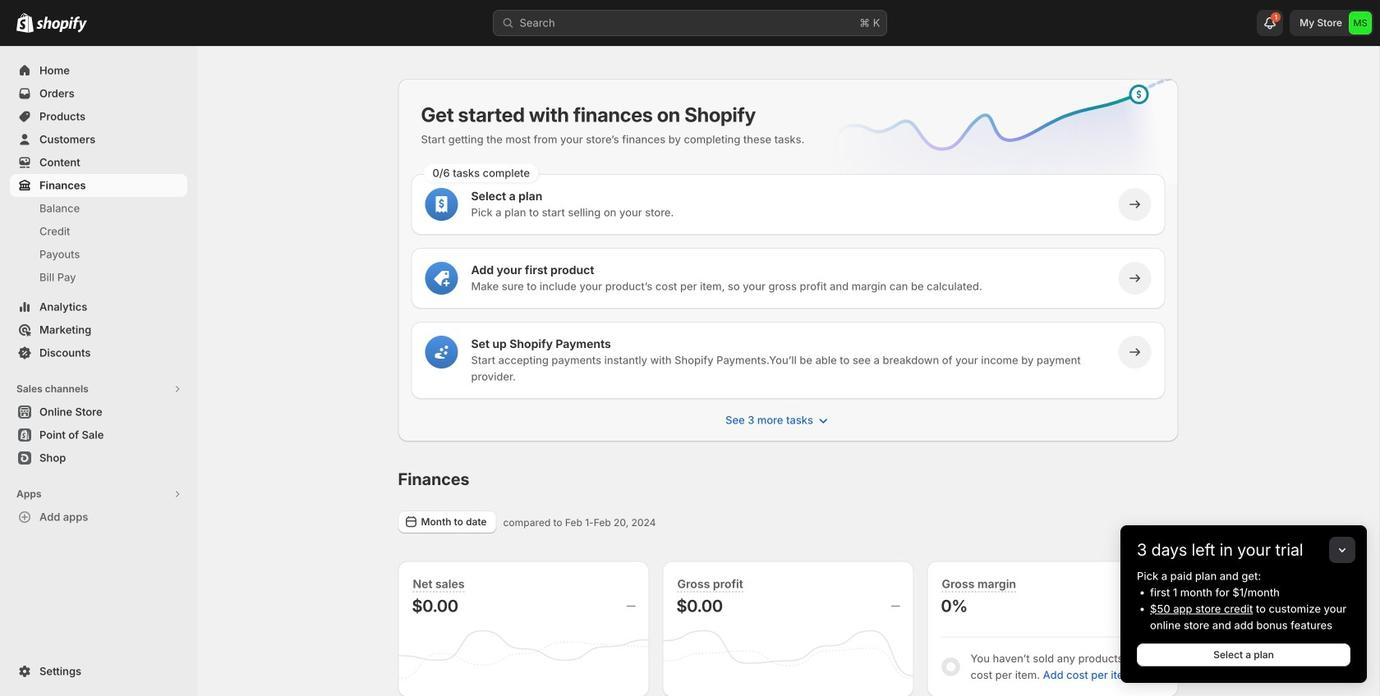 Task type: vqa. For each thing, say whether or not it's contained in the screenshot.
Line chart image
yes



Task type: describe. For each thing, give the bounding box(es) containing it.
add your first product image
[[433, 270, 450, 287]]

0 horizontal spatial shopify image
[[16, 13, 34, 33]]

select a plan image
[[433, 196, 450, 213]]

set up shopify payments image
[[433, 344, 450, 361]]

1 horizontal spatial shopify image
[[36, 16, 87, 33]]



Task type: locate. For each thing, give the bounding box(es) containing it.
my store image
[[1349, 12, 1372, 35]]

shopify image
[[16, 13, 34, 33], [36, 16, 87, 33]]

line chart image
[[805, 76, 1182, 210]]



